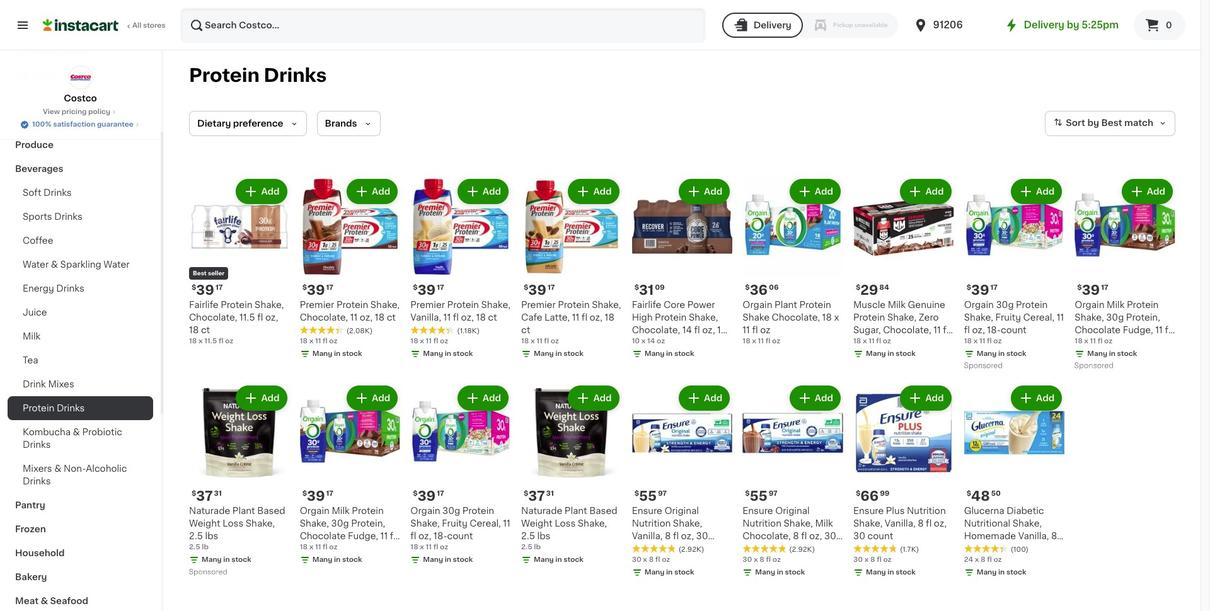 Task type: vqa. For each thing, say whether or not it's contained in the screenshot.
$ within $ 48 50
yes



Task type: locate. For each thing, give the bounding box(es) containing it.
$ 66 99
[[856, 490, 890, 503]]

fl
[[257, 313, 263, 322], [582, 313, 588, 322], [453, 313, 459, 322], [944, 326, 949, 335], [695, 326, 700, 335], [753, 326, 758, 335], [965, 326, 970, 335], [1166, 326, 1171, 335], [219, 338, 224, 345], [544, 338, 549, 345], [877, 338, 882, 345], [323, 338, 328, 345], [434, 338, 438, 345], [766, 338, 771, 345], [988, 338, 992, 345], [1098, 338, 1103, 345], [926, 520, 932, 529], [390, 532, 396, 541], [411, 532, 416, 541], [673, 532, 679, 541], [802, 532, 807, 541], [323, 544, 328, 551], [434, 544, 438, 551], [965, 545, 970, 554], [877, 557, 882, 564], [656, 557, 661, 564], [766, 557, 771, 564], [988, 557, 992, 564]]

& for water
[[51, 260, 58, 269]]

nutrition for ensure original nutrition shake, milk chocolate, 8 fl oz, 30 ct
[[743, 520, 782, 529]]

None search field
[[180, 8, 706, 43]]

0 horizontal spatial 11.5
[[204, 338, 217, 345]]

0 vertical spatial cereal,
[[1024, 313, 1055, 322]]

2 30 x 8 fl oz from the left
[[632, 557, 670, 564]]

oz inside fairlife protein shake, chocolate, 11.5 fl oz, 18 ct 18 x 11.5 fl oz
[[225, 338, 234, 345]]

fl inside muscle milk genuine protein shake, zero sugar, chocolate, 11 fl oz, 18 ct
[[944, 326, 949, 335]]

2 premier from the left
[[300, 301, 334, 309]]

milk inside muscle milk genuine protein shake, zero sugar, chocolate, 11 fl oz, 18 ct
[[888, 301, 906, 309]]

1 vertical spatial 24
[[965, 557, 974, 564]]

14 down core
[[683, 326, 692, 335]]

ct inside muscle milk genuine protein shake, zero sugar, chocolate, 11 fl oz, 18 ct
[[881, 338, 890, 347]]

0 horizontal spatial orgain 30g protein shake, fruity cereal, 11 fl oz, 18-count 18 x 11 fl oz
[[411, 507, 511, 551]]

protein inside fairlife core power high protein shake, chocolate, 14 fl oz, 10 ct
[[655, 313, 687, 322]]

1 horizontal spatial 24
[[988, 545, 999, 554]]

add button for ensure original nutrition shake, milk chocolate, 8 fl oz, 30 ct
[[791, 387, 840, 410]]

protein inside premier protein shake, chocolate, 11 oz, 18 ct
[[337, 301, 368, 309]]

0 horizontal spatial by
[[1067, 20, 1080, 30]]

chocolate, inside fairlife core power high protein shake, chocolate, 14 fl oz, 10 ct
[[632, 326, 680, 335]]

frozen link
[[8, 518, 153, 542]]

fairlife inside fairlife core power high protein shake, chocolate, 14 fl oz, 10 ct
[[632, 301, 662, 309]]

1 horizontal spatial weight
[[521, 520, 553, 529]]

1 vertical spatial 11.5
[[204, 338, 217, 345]]

sparkling
[[60, 260, 101, 269]]

1 55 from the left
[[639, 490, 657, 503]]

0 vertical spatial by
[[1067, 20, 1080, 30]]

$ for add button associated with premier protein shake, vanilla, 11 fl oz, 18 ct
[[413, 284, 418, 291]]

beverages link
[[8, 157, 153, 181]]

ct inside glucerna diabetic nutritional shake, homemade vanilla, 8 fl oz, 24 ct
[[1001, 545, 1010, 554]]

2 ensure from the left
[[632, 507, 663, 516]]

latte,
[[545, 313, 570, 322]]

product group containing 31
[[632, 177, 733, 362]]

2 horizontal spatial 30 x 8 fl oz
[[854, 557, 892, 564]]

tea link
[[8, 349, 153, 373]]

$ 39 17 for add button for fairlife protein shake, chocolate, 11.5 fl oz, 18 ct
[[192, 284, 223, 297]]

0 horizontal spatial naturade plant based weight loss shake, 2.5 lbs 2.5 lb
[[189, 507, 285, 551]]

fairlife for chocolate,
[[189, 301, 219, 309]]

(100)
[[1011, 547, 1029, 554]]

fairlife protein shake, chocolate, 11.5 fl oz, 18 ct 18 x 11.5 fl oz
[[189, 301, 284, 345]]

& inside the kombucha & probiotic drinks
[[73, 428, 80, 437]]

orgain
[[743, 301, 773, 309], [965, 301, 994, 309], [1075, 301, 1105, 309], [300, 507, 330, 516], [411, 507, 440, 516]]

0 horizontal spatial loss
[[223, 520, 244, 529]]

service type group
[[722, 13, 898, 38]]

1 horizontal spatial by
[[1088, 119, 1100, 128]]

premier inside premier protein shake, cafe latte, 11 fl oz, 18 ct 18 x 11 fl oz
[[521, 301, 556, 309]]

$ 55 97 up ensure original nutrition shake, milk chocolate, 8 fl oz, 30 ct
[[746, 490, 778, 503]]

1 horizontal spatial lb
[[534, 544, 541, 551]]

$ 39 17
[[192, 284, 223, 297], [524, 284, 555, 297], [302, 284, 334, 297], [413, 284, 444, 297], [967, 284, 998, 297], [1078, 284, 1109, 297], [302, 490, 334, 503], [413, 490, 444, 503]]

juice link
[[8, 301, 153, 325]]

2 (2.92k) from the left
[[790, 547, 815, 554]]

water down coffee
[[23, 260, 49, 269]]

best left match
[[1102, 119, 1123, 128]]

ct inside premier protein shake, chocolate, 11 oz, 18 ct
[[387, 313, 396, 322]]

milk
[[888, 301, 906, 309], [1107, 301, 1125, 309], [23, 332, 41, 341], [332, 507, 350, 516], [816, 520, 833, 529]]

$ for add button corresponding to ensure original nutrition shake, vanilla, 8 fl oz, 30 count
[[635, 491, 639, 498]]

oz, inside muscle milk genuine protein shake, zero sugar, chocolate, 11 fl oz, 18 ct
[[854, 338, 867, 347]]

3 premier from the left
[[411, 301, 445, 309]]

$ 39 17 for add button associated with premier protein shake, cafe latte, 11 fl oz, 18 ct
[[524, 284, 555, 297]]

vanilla, inside glucerna diabetic nutritional shake, homemade vanilla, 8 fl oz, 24 ct
[[1019, 532, 1050, 541]]

0 vertical spatial orgain milk protein shake, 30g protein, chocolate fudge, 11 fl oz, 18-count
[[1075, 301, 1171, 347]]

1 vertical spatial protein,
[[351, 520, 385, 529]]

x inside fairlife protein shake, chocolate, 11.5 fl oz, 18 ct 18 x 11.5 fl oz
[[199, 338, 203, 345]]

product group containing 48
[[965, 383, 1065, 581]]

original inside ensure original nutrition shake, milk chocolate, 8 fl oz, 30 ct
[[776, 507, 810, 516]]

shake, inside ensure original nutrition shake, vanilla, 8 fl oz, 30 count
[[673, 520, 703, 529]]

frozen
[[15, 525, 46, 534]]

1 original from the left
[[665, 507, 699, 516]]

alcoholic
[[86, 465, 127, 474]]

orgain plant protein shake chocolate, 18 x 11 fl oz 18 x 11 fl oz
[[743, 301, 840, 345]]

policy
[[88, 108, 110, 115]]

oz, inside ensure original nutrition shake, vanilla, 8 fl oz, 30 count
[[681, 532, 694, 541]]

1 horizontal spatial fruity
[[996, 313, 1022, 322]]

1 horizontal spatial chocolate
[[1075, 326, 1121, 335]]

meat & seafood
[[15, 597, 88, 606]]

add button for muscle milk genuine protein shake, zero sugar, chocolate, 11 fl oz, 18 ct
[[902, 180, 951, 203]]

oz,
[[265, 313, 278, 322], [590, 313, 603, 322], [360, 313, 373, 322], [461, 313, 474, 322], [703, 326, 715, 335], [973, 326, 985, 335], [854, 338, 867, 347], [1075, 338, 1088, 347], [934, 520, 947, 529], [419, 532, 432, 541], [681, 532, 694, 541], [810, 532, 823, 541], [300, 545, 313, 554], [973, 545, 985, 554]]

0 horizontal spatial fairlife
[[189, 301, 219, 309]]

by left "5:25pm"
[[1067, 20, 1080, 30]]

ct inside premier protein shake, vanilla, 11 fl oz, 18 ct
[[488, 313, 497, 322]]

delivery
[[1024, 20, 1065, 30], [754, 21, 792, 30]]

Best match Sort by field
[[1046, 111, 1176, 136]]

1 horizontal spatial cereal,
[[1024, 313, 1055, 322]]

muscle
[[854, 301, 886, 309]]

$ 55 97
[[635, 490, 667, 503], [746, 490, 778, 503]]

0 horizontal spatial (2.92k)
[[679, 547, 705, 554]]

& inside mixers & non-alcoholic drinks
[[54, 465, 62, 474]]

& right meat
[[41, 597, 48, 606]]

0 horizontal spatial 55
[[639, 490, 657, 503]]

30 x 8 fl oz down ensure original nutrition shake, vanilla, 8 fl oz, 30 count
[[632, 557, 670, 564]]

naturade plant based weight loss shake, 2.5 lbs 2.5 lb
[[189, 507, 285, 551], [521, 507, 618, 551]]

oz, inside premier protein shake, vanilla, 11 fl oz, 18 ct
[[461, 313, 474, 322]]

product group containing 36
[[743, 177, 844, 347]]

best match
[[1102, 119, 1154, 128]]

ensure inside ensure original nutrition shake, vanilla, 8 fl oz, 30 count
[[632, 507, 663, 516]]

1 horizontal spatial nutrition
[[743, 520, 782, 529]]

ensure
[[854, 507, 884, 516], [632, 507, 663, 516], [743, 507, 773, 516]]

1 weight from the left
[[189, 520, 220, 529]]

juice
[[23, 308, 47, 317]]

2 horizontal spatial ensure
[[854, 507, 884, 516]]

add for orgain 30g protein shake, fruity cereal, 11 fl oz, 18-count
[[483, 394, 501, 403]]

18-
[[988, 326, 1001, 335], [1090, 338, 1104, 347], [434, 532, 447, 541], [315, 545, 329, 554]]

$ for add button corresponding to fairlife core power high protein shake, chocolate, 14 fl oz, 10 ct
[[635, 284, 639, 291]]

kombucha & probiotic drinks link
[[8, 421, 153, 457]]

18
[[605, 313, 615, 322], [375, 313, 385, 322], [476, 313, 486, 322], [823, 313, 832, 322], [189, 326, 199, 335], [189, 338, 197, 345], [521, 338, 529, 345], [854, 338, 862, 345], [300, 338, 308, 345], [411, 338, 418, 345], [743, 338, 751, 345], [965, 338, 972, 345], [1075, 338, 1083, 345], [869, 338, 879, 347], [300, 544, 308, 551], [411, 544, 418, 551]]

ct inside fairlife protein shake, chocolate, 11.5 fl oz, 18 ct 18 x 11.5 fl oz
[[201, 326, 210, 335]]

chocolate, inside premier protein shake, chocolate, 11 oz, 18 ct
[[300, 313, 348, 322]]

1 horizontal spatial delivery
[[1024, 20, 1065, 30]]

0 horizontal spatial best
[[193, 270, 207, 276]]

sponsored badge image
[[965, 363, 1003, 370], [1075, 363, 1113, 370], [189, 569, 227, 577]]

1 horizontal spatial naturade plant based weight loss shake, 2.5 lbs 2.5 lb
[[521, 507, 618, 551]]

$ 36 06
[[746, 284, 779, 297]]

0 horizontal spatial 97
[[658, 491, 667, 498]]

8 inside ensure plus nutrition shake, vanilla, 8 fl oz, 30 count
[[918, 520, 924, 529]]

1 horizontal spatial 97
[[769, 491, 778, 498]]

ensure inside ensure original nutrition shake, milk chocolate, 8 fl oz, 30 ct
[[743, 507, 773, 516]]

premier inside premier protein shake, vanilla, 11 fl oz, 18 ct
[[411, 301, 445, 309]]

1 premier from the left
[[521, 301, 556, 309]]

55 up ensure original nutrition shake, milk chocolate, 8 fl oz, 30 ct
[[750, 490, 768, 503]]

0 horizontal spatial water
[[23, 260, 49, 269]]

best for best seller
[[193, 270, 207, 276]]

original for fl
[[665, 507, 699, 516]]

100% satisfaction guarantee
[[32, 121, 134, 128]]

1 horizontal spatial loss
[[555, 520, 576, 529]]

0 horizontal spatial fruity
[[442, 520, 468, 529]]

0 vertical spatial protein,
[[1127, 313, 1161, 322]]

1 horizontal spatial naturade
[[521, 507, 563, 516]]

10 x 14 oz
[[632, 338, 665, 345]]

0 vertical spatial 14
[[683, 326, 692, 335]]

1 $ 37 31 from the left
[[192, 490, 222, 503]]

orgain 30g protein shake, fruity cereal, 11 fl oz, 18-count 18 x 11 fl oz
[[965, 301, 1065, 345], [411, 507, 511, 551]]

ensure for ensure original nutrition shake, vanilla, 8 fl oz, 30 count
[[632, 507, 663, 516]]

1 horizontal spatial $ 55 97
[[746, 490, 778, 503]]

0 horizontal spatial 14
[[648, 338, 655, 345]]

sponsored badge image for orgain milk protein shake, 30g protein, chocolate fudge, 11 fl oz, 18-count
[[1075, 363, 1113, 370]]

seafood
[[50, 597, 88, 606]]

30 x 8 fl oz down ensure original nutrition shake, milk chocolate, 8 fl oz, 30 ct
[[743, 557, 781, 564]]

& down protein drinks link
[[73, 428, 80, 437]]

1 water from the left
[[23, 260, 49, 269]]

30 inside ensure original nutrition shake, milk chocolate, 8 fl oz, 30 ct
[[825, 532, 837, 541]]

14
[[683, 326, 692, 335], [648, 338, 655, 345]]

1 vertical spatial best
[[193, 270, 207, 276]]

water right "sparkling"
[[104, 260, 130, 269]]

cereal,
[[1024, 313, 1055, 322], [470, 520, 501, 529]]

0 horizontal spatial lbs
[[205, 532, 218, 541]]

0 horizontal spatial cereal,
[[470, 520, 501, 529]]

1 vertical spatial 14
[[648, 338, 655, 345]]

3 ensure from the left
[[743, 507, 773, 516]]

2.5
[[189, 532, 203, 541], [521, 532, 535, 541], [189, 544, 200, 551], [521, 544, 533, 551]]

protein drinks up preference at the top left of page
[[189, 66, 327, 84]]

by inside delivery by 5:25pm link
[[1067, 20, 1080, 30]]

many in stock
[[534, 350, 584, 357], [866, 350, 916, 357], [313, 350, 362, 357], [423, 350, 473, 357], [645, 350, 695, 357], [977, 350, 1027, 357], [1088, 350, 1138, 357], [202, 557, 252, 564], [534, 557, 584, 564], [313, 557, 362, 564], [423, 557, 473, 564], [866, 570, 916, 577], [645, 570, 695, 577], [756, 570, 805, 577], [977, 570, 1027, 577]]

55 up ensure original nutrition shake, vanilla, 8 fl oz, 30 count
[[639, 490, 657, 503]]

37
[[196, 490, 213, 503], [529, 490, 545, 503]]

1 (2.92k) from the left
[[679, 547, 705, 554]]

2 horizontal spatial nutrition
[[907, 507, 946, 516]]

2 97 from the left
[[769, 491, 778, 498]]

11.5
[[240, 313, 255, 322], [204, 338, 217, 345]]

0 horizontal spatial 24
[[965, 557, 974, 564]]

milk inside ensure original nutrition shake, milk chocolate, 8 fl oz, 30 ct
[[816, 520, 833, 529]]

1 lbs from the left
[[205, 532, 218, 541]]

0 horizontal spatial protein,
[[351, 520, 385, 529]]

97 up ensure original nutrition shake, vanilla, 8 fl oz, 30 count
[[658, 491, 667, 498]]

household
[[15, 549, 65, 558]]

oz, inside premier protein shake, cafe latte, 11 fl oz, 18 ct 18 x 11 fl oz
[[590, 313, 603, 322]]

buy it again link
[[8, 38, 153, 64]]

ct inside fairlife core power high protein shake, chocolate, 14 fl oz, 10 ct
[[632, 338, 641, 347]]

30 x 8 fl oz for ensure original nutrition shake, milk chocolate, 8 fl oz, 30 ct
[[743, 557, 781, 564]]

fairlife inside fairlife protein shake, chocolate, 11.5 fl oz, 18 ct 18 x 11.5 fl oz
[[189, 301, 219, 309]]

3 30 x 8 fl oz from the left
[[743, 557, 781, 564]]

&
[[51, 260, 58, 269], [73, 428, 80, 437], [54, 465, 62, 474], [41, 597, 48, 606]]

plant
[[775, 301, 798, 309], [233, 507, 255, 516], [565, 507, 588, 516]]

1 ensure from the left
[[854, 507, 884, 516]]

1 horizontal spatial fudge,
[[1124, 326, 1154, 335]]

100%
[[32, 121, 51, 128]]

0 horizontal spatial ensure
[[632, 507, 663, 516]]

0 horizontal spatial delivery
[[754, 21, 792, 30]]

1 horizontal spatial premier
[[411, 301, 445, 309]]

add for naturade plant based weight loss shake, 2.5 lbs
[[594, 394, 612, 403]]

chocolate,
[[189, 313, 237, 322], [300, 313, 348, 322], [772, 313, 820, 322], [884, 326, 932, 335], [632, 326, 680, 335], [743, 532, 791, 541]]

1 horizontal spatial (2.92k)
[[790, 547, 815, 554]]

ensure for ensure plus nutrition shake, vanilla, 8 fl oz, 30 count
[[854, 507, 884, 516]]

0 horizontal spatial protein drinks
[[23, 404, 85, 413]]

1 vertical spatial protein drinks
[[23, 404, 85, 413]]

protein inside fairlife protein shake, chocolate, 11.5 fl oz, 18 ct 18 x 11.5 fl oz
[[221, 301, 253, 309]]

fl inside ensure plus nutrition shake, vanilla, 8 fl oz, 30 count
[[926, 520, 932, 529]]

0 vertical spatial orgain 30g protein shake, fruity cereal, 11 fl oz, 18-count 18 x 11 fl oz
[[965, 301, 1065, 345]]

1 horizontal spatial sponsored badge image
[[965, 363, 1003, 370]]

fairlife down best seller
[[189, 301, 219, 309]]

by for sort
[[1088, 119, 1100, 128]]

by right sort
[[1088, 119, 1100, 128]]

2 horizontal spatial plant
[[775, 301, 798, 309]]

water
[[23, 260, 49, 269], [104, 260, 130, 269]]

1 horizontal spatial 31
[[546, 491, 554, 498]]

protein
[[189, 66, 260, 84], [221, 301, 253, 309], [558, 301, 590, 309], [337, 301, 368, 309], [447, 301, 479, 309], [800, 301, 832, 309], [1017, 301, 1048, 309], [1128, 301, 1159, 309], [854, 313, 886, 322], [655, 313, 687, 322], [23, 404, 54, 413], [352, 507, 384, 516], [463, 507, 494, 516]]

0 horizontal spatial 10
[[632, 338, 640, 345]]

1 vertical spatial cereal,
[[470, 520, 501, 529]]

(2.92k) for fl
[[790, 547, 815, 554]]

by inside best match sort by field
[[1088, 119, 1100, 128]]

in
[[556, 350, 562, 357], [888, 350, 895, 357], [334, 350, 341, 357], [445, 350, 451, 357], [667, 350, 673, 357], [999, 350, 1005, 357], [1110, 350, 1116, 357], [223, 557, 230, 564], [556, 557, 562, 564], [334, 557, 341, 564], [445, 557, 451, 564], [888, 570, 895, 577], [667, 570, 673, 577], [777, 570, 784, 577], [999, 570, 1005, 577]]

2 original from the left
[[776, 507, 810, 516]]

pantry link
[[8, 494, 153, 518]]

drinks down mixers
[[23, 477, 51, 486]]

kombucha & probiotic drinks
[[23, 428, 122, 450]]

protein,
[[1127, 313, 1161, 322], [351, 520, 385, 529]]

1 horizontal spatial water
[[104, 260, 130, 269]]

0 horizontal spatial nutrition
[[632, 520, 671, 529]]

product group
[[189, 177, 290, 347], [300, 177, 401, 362], [411, 177, 511, 362], [521, 177, 622, 362], [632, 177, 733, 362], [743, 177, 844, 347], [854, 177, 954, 362], [965, 177, 1065, 373], [1075, 177, 1176, 373], [189, 383, 290, 580], [300, 383, 401, 568], [411, 383, 511, 568], [521, 383, 622, 568], [632, 383, 733, 581], [743, 383, 844, 581], [854, 383, 954, 581], [965, 383, 1065, 581]]

1 horizontal spatial fairlife
[[632, 301, 662, 309]]

0 vertical spatial fruity
[[996, 313, 1022, 322]]

$ for orgain plant protein shake chocolate, 18 x 11 fl oz add button
[[746, 284, 750, 291]]

1 horizontal spatial original
[[776, 507, 810, 516]]

0 horizontal spatial naturade
[[189, 507, 230, 516]]

loss
[[223, 520, 244, 529], [555, 520, 576, 529]]

0 horizontal spatial weight
[[189, 520, 220, 529]]

& for mixers
[[54, 465, 62, 474]]

best for best match
[[1102, 119, 1123, 128]]

0 horizontal spatial fudge,
[[348, 532, 378, 541]]

1 vertical spatial orgain 30g protein shake, fruity cereal, 11 fl oz, 18-count 18 x 11 fl oz
[[411, 507, 511, 551]]

1 horizontal spatial 10
[[718, 326, 728, 335]]

18 inside premier protein shake, chocolate, 11 oz, 18 ct
[[375, 313, 385, 322]]

meat & seafood link
[[8, 590, 153, 612]]

0 horizontal spatial 37
[[196, 490, 213, 503]]

30 x 8 fl oz down ensure plus nutrition shake, vanilla, 8 fl oz, 30 count
[[854, 557, 892, 564]]

$ for add button corresponding to glucerna diabetic nutritional shake, homemade vanilla, 8 fl oz, 24 ct
[[967, 491, 972, 498]]

97 up ensure original nutrition shake, milk chocolate, 8 fl oz, 30 ct
[[769, 491, 778, 498]]

add button for orgain plant protein shake chocolate, 18 x 11 fl oz
[[791, 180, 840, 203]]

18 x 11 fl oz
[[854, 338, 892, 345], [300, 338, 338, 345], [411, 338, 448, 345], [1075, 338, 1113, 345], [300, 544, 338, 551]]

1 horizontal spatial 55
[[750, 490, 768, 503]]

0 horizontal spatial $ 37 31
[[192, 490, 222, 503]]

0 horizontal spatial 30 x 8 fl oz
[[632, 557, 670, 564]]

$ inside $ 48 50
[[967, 491, 972, 498]]

5:25pm
[[1082, 20, 1119, 30]]

vanilla, inside premier protein shake, vanilla, 11 fl oz, 18 ct
[[411, 313, 441, 322]]

★★★★★
[[300, 326, 344, 335], [300, 326, 344, 335], [411, 326, 455, 335], [411, 326, 455, 335], [854, 545, 898, 554], [854, 545, 898, 554], [632, 545, 676, 554], [632, 545, 676, 554], [743, 545, 787, 554], [743, 545, 787, 554], [965, 545, 1009, 554], [965, 545, 1009, 554]]

weight
[[189, 520, 220, 529], [521, 520, 553, 529]]

orgain inside orgain plant protein shake chocolate, 18 x 11 fl oz 18 x 11 fl oz
[[743, 301, 773, 309]]

0 horizontal spatial chocolate
[[300, 532, 346, 541]]

& left non-
[[54, 465, 62, 474]]

1 vertical spatial by
[[1088, 119, 1100, 128]]

ensure for ensure original nutrition shake, milk chocolate, 8 fl oz, 30 ct
[[743, 507, 773, 516]]

11 inside premier protein shake, vanilla, 11 fl oz, 18 ct
[[444, 313, 451, 322]]

oz, inside ensure plus nutrition shake, vanilla, 8 fl oz, 30 count
[[934, 520, 947, 529]]

$ inside $ 29 84
[[856, 284, 861, 291]]

1 horizontal spatial ensure
[[743, 507, 773, 516]]

1 30 x 8 fl oz from the left
[[854, 557, 892, 564]]

$ 39 17 for add button associated with premier protein shake, vanilla, 11 fl oz, 18 ct
[[413, 284, 444, 297]]

all
[[132, 22, 141, 29]]

14 down high at the bottom right of the page
[[648, 338, 655, 345]]

lists
[[35, 72, 57, 81]]

nutrition inside ensure original nutrition shake, vanilla, 8 fl oz, 30 count
[[632, 520, 671, 529]]

add for premier protein shake, chocolate, 11 oz, 18 ct
[[372, 187, 391, 196]]

17
[[216, 284, 223, 291], [548, 284, 555, 291], [326, 284, 334, 291], [437, 284, 444, 291], [991, 284, 998, 291], [1102, 284, 1109, 291], [326, 491, 334, 498], [437, 491, 444, 498]]

fairlife core power high protein shake, chocolate, 14 fl oz, 10 ct
[[632, 301, 728, 347]]

97
[[658, 491, 667, 498], [769, 491, 778, 498]]

$ for orgain 30g protein shake, fruity cereal, 11 fl oz, 18-count add button
[[413, 491, 418, 498]]

0 vertical spatial fudge,
[[1124, 326, 1154, 335]]

delivery inside delivery button
[[754, 21, 792, 30]]

instacart logo image
[[43, 18, 119, 33]]

premier for vanilla,
[[411, 301, 445, 309]]

fairlife up high at the bottom right of the page
[[632, 301, 662, 309]]

2 horizontal spatial sponsored badge image
[[1075, 363, 1113, 370]]

drink mixes link
[[8, 373, 153, 397]]

premier protein shake, cafe latte, 11 fl oz, 18 ct 18 x 11 fl oz
[[521, 301, 621, 345]]

18 inside muscle milk genuine protein shake, zero sugar, chocolate, 11 fl oz, 18 ct
[[869, 338, 879, 347]]

protein inside muscle milk genuine protein shake, zero sugar, chocolate, 11 fl oz, 18 ct
[[854, 313, 886, 322]]

add for orgain milk protein shake, 30g protein, chocolate fudge, 11 fl oz, 18-count
[[372, 394, 391, 403]]

protein drinks link
[[8, 397, 153, 421]]

2 based from the left
[[590, 507, 618, 516]]

add for fairlife protein shake, chocolate, 11.5 fl oz, 18 ct
[[261, 187, 280, 196]]

1 97 from the left
[[658, 491, 667, 498]]

& up energy drinks
[[51, 260, 58, 269]]

premier
[[521, 301, 556, 309], [300, 301, 334, 309], [411, 301, 445, 309]]

add button for naturade plant based weight loss shake, 2.5 lbs
[[570, 387, 618, 410]]

0 horizontal spatial sponsored badge image
[[189, 569, 227, 577]]

$ inside $ 66 99
[[856, 491, 861, 498]]

0 horizontal spatial orgain milk protein shake, 30g protein, chocolate fudge, 11 fl oz, 18-count
[[300, 507, 396, 554]]

09
[[655, 284, 665, 291]]

1 horizontal spatial orgain 30g protein shake, fruity cereal, 11 fl oz, 18-count 18 x 11 fl oz
[[965, 301, 1065, 345]]

36
[[750, 284, 768, 297]]

2 lbs from the left
[[538, 532, 551, 541]]

dietary preference button
[[189, 111, 307, 136]]

drinks up preference at the top left of page
[[264, 66, 327, 84]]

best inside field
[[1102, 119, 1123, 128]]

1 $ 55 97 from the left
[[635, 490, 667, 503]]

muscle milk genuine protein shake, zero sugar, chocolate, 11 fl oz, 18 ct
[[854, 301, 949, 347]]

0 vertical spatial best
[[1102, 119, 1123, 128]]

1 naturade from the left
[[189, 507, 230, 516]]

$ inside $ 31 09
[[635, 284, 639, 291]]

1 vertical spatial orgain milk protein shake, 30g protein, chocolate fudge, 11 fl oz, 18-count
[[300, 507, 396, 554]]

soft drinks link
[[8, 181, 153, 205]]

1 horizontal spatial 14
[[683, 326, 692, 335]]

2 $ 55 97 from the left
[[746, 490, 778, 503]]

91206 button
[[913, 8, 989, 43]]

$ 39 17 for orgain 30g protein shake, fruity cereal, 11 fl oz, 18-count add button
[[413, 490, 444, 503]]

protein drinks down drink mixes at left bottom
[[23, 404, 85, 413]]

2 55 from the left
[[750, 490, 768, 503]]

2 horizontal spatial premier
[[521, 301, 556, 309]]

2 fairlife from the left
[[632, 301, 662, 309]]

0 vertical spatial 24
[[988, 545, 999, 554]]

30 x 8 fl oz for ensure plus nutrition shake, vanilla, 8 fl oz, 30 count
[[854, 557, 892, 564]]

0 horizontal spatial original
[[665, 507, 699, 516]]

ensure inside ensure plus nutrition shake, vanilla, 8 fl oz, 30 count
[[854, 507, 884, 516]]

nutrition for ensure original nutrition shake, vanilla, 8 fl oz, 30 count
[[632, 520, 671, 529]]

drinks down kombucha
[[23, 441, 51, 450]]

by
[[1067, 20, 1080, 30], [1088, 119, 1100, 128]]

nutrition inside ensure plus nutrition shake, vanilla, 8 fl oz, 30 count
[[907, 507, 946, 516]]

1 naturade plant based weight loss shake, 2.5 lbs 2.5 lb from the left
[[189, 507, 285, 551]]

drinks
[[264, 66, 327, 84], [44, 189, 72, 197], [54, 213, 82, 221], [56, 284, 84, 293], [57, 404, 85, 413], [23, 441, 51, 450], [23, 477, 51, 486]]

all stores
[[132, 22, 166, 29]]

seller
[[208, 270, 225, 276]]

1 fairlife from the left
[[189, 301, 219, 309]]

0 horizontal spatial based
[[257, 507, 285, 516]]

0 horizontal spatial $ 55 97
[[635, 490, 667, 503]]

premier inside premier protein shake, chocolate, 11 oz, 18 ct
[[300, 301, 334, 309]]

add button for orgain milk protein shake, 30g protein, chocolate fudge, 11 fl oz, 18-count
[[348, 387, 397, 410]]

1 horizontal spatial $ 37 31
[[524, 490, 554, 503]]

$ 55 97 up ensure original nutrition shake, vanilla, 8 fl oz, 30 count
[[635, 490, 667, 503]]

best left seller on the left of the page
[[193, 270, 207, 276]]

1 lb from the left
[[202, 544, 209, 551]]

1 horizontal spatial 37
[[529, 490, 545, 503]]

fudge,
[[1124, 326, 1154, 335], [348, 532, 378, 541]]

best
[[1102, 119, 1123, 128], [193, 270, 207, 276]]

premier for cafe
[[521, 301, 556, 309]]

original for 8
[[776, 507, 810, 516]]

add for muscle milk genuine protein shake, zero sugar, chocolate, 11 fl oz, 18 ct
[[926, 187, 944, 196]]

$ inside $ 36 06
[[746, 284, 750, 291]]

lb
[[202, 544, 209, 551], [534, 544, 541, 551]]

produce link
[[8, 133, 153, 157]]

1 horizontal spatial lbs
[[538, 532, 551, 541]]

chocolate, inside fairlife protein shake, chocolate, 11.5 fl oz, 18 ct 18 x 11.5 fl oz
[[189, 313, 237, 322]]

2 horizontal spatial 31
[[639, 284, 654, 297]]

product group containing 29
[[854, 177, 954, 362]]

mixers & non-alcoholic drinks
[[23, 465, 127, 486]]

& for meat
[[41, 597, 48, 606]]

$ 39 17 for add button for orgain milk protein shake, 30g protein, chocolate fudge, 11 fl oz, 18-count
[[302, 490, 334, 503]]

product group containing 66
[[854, 383, 954, 581]]

add button for premier protein shake, vanilla, 11 fl oz, 18 ct
[[459, 180, 508, 203]]

0 horizontal spatial premier
[[300, 301, 334, 309]]



Task type: describe. For each thing, give the bounding box(es) containing it.
stores
[[143, 22, 166, 29]]

$ for add button for ensure original nutrition shake, milk chocolate, 8 fl oz, 30 ct
[[746, 491, 750, 498]]

drink mixes
[[23, 380, 74, 389]]

lists link
[[8, 64, 153, 89]]

again
[[64, 47, 89, 55]]

30 inside ensure original nutrition shake, vanilla, 8 fl oz, 30 count
[[697, 532, 708, 541]]

pantry
[[15, 501, 45, 510]]

fl inside ensure original nutrition shake, vanilla, 8 fl oz, 30 count
[[673, 532, 679, 541]]

$ for add button for fairlife protein shake, chocolate, 11.5 fl oz, 18 ct
[[192, 284, 196, 291]]

add button for ensure plus nutrition shake, vanilla, 8 fl oz, 30 count
[[902, 387, 951, 410]]

oz inside premier protein shake, cafe latte, 11 fl oz, 18 ct 18 x 11 fl oz
[[551, 338, 559, 345]]

plant inside orgain plant protein shake chocolate, 18 x 11 fl oz 18 x 11 fl oz
[[775, 301, 798, 309]]

high
[[632, 313, 653, 322]]

55 for ensure original nutrition shake, milk chocolate, 8 fl oz, 30 ct
[[750, 490, 768, 503]]

vanilla, inside ensure original nutrition shake, vanilla, 8 fl oz, 30 count
[[632, 532, 663, 541]]

add for premier protein shake, vanilla, 11 fl oz, 18 ct
[[483, 187, 501, 196]]

14 inside fairlife core power high protein shake, chocolate, 14 fl oz, 10 ct
[[683, 326, 692, 335]]

kirkland
[[15, 117, 53, 125]]

18 inside premier protein shake, vanilla, 11 fl oz, 18 ct
[[476, 313, 486, 322]]

energy
[[23, 284, 54, 293]]

91206
[[934, 20, 963, 30]]

1 horizontal spatial orgain milk protein shake, 30g protein, chocolate fudge, 11 fl oz, 18-count
[[1075, 301, 1171, 347]]

100% satisfaction guarantee button
[[20, 117, 141, 130]]

brands button
[[317, 111, 381, 136]]

24 x 8 fl oz
[[965, 557, 1002, 564]]

(1.18k)
[[457, 328, 480, 335]]

$ for add button associated with naturade plant based weight loss shake, 2.5 lbs
[[524, 491, 529, 498]]

fl inside ensure original nutrition shake, milk chocolate, 8 fl oz, 30 ct
[[802, 532, 807, 541]]

ct inside premier protein shake, cafe latte, 11 fl oz, 18 ct 18 x 11 fl oz
[[521, 326, 531, 335]]

48
[[972, 490, 990, 503]]

97 for ensure original nutrition shake, vanilla, 8 fl oz, 30 count
[[658, 491, 667, 498]]

add for ensure plus nutrition shake, vanilla, 8 fl oz, 30 count
[[926, 394, 944, 403]]

2 loss from the left
[[555, 520, 576, 529]]

oz, inside fairlife protein shake, chocolate, 11.5 fl oz, 18 ct 18 x 11.5 fl oz
[[265, 313, 278, 322]]

premier for chocolate,
[[300, 301, 334, 309]]

84
[[880, 284, 890, 291]]

1 based from the left
[[257, 507, 285, 516]]

shake, inside premier protein shake, vanilla, 11 fl oz, 18 ct
[[481, 301, 511, 309]]

diabetic
[[1007, 507, 1045, 516]]

sports
[[23, 213, 52, 221]]

11 inside muscle milk genuine protein shake, zero sugar, chocolate, 11 fl oz, 18 ct
[[934, 326, 941, 335]]

add button for glucerna diabetic nutritional shake, homemade vanilla, 8 fl oz, 24 ct
[[1013, 387, 1061, 410]]

kombucha
[[23, 428, 71, 437]]

drinks down mixes in the left of the page
[[57, 404, 85, 413]]

mixers & non-alcoholic drinks link
[[8, 457, 153, 494]]

$ 48 50
[[967, 490, 1001, 503]]

coffee
[[23, 236, 53, 245]]

$ for premier protein shake, chocolate, 11 oz, 18 ct's add button
[[302, 284, 307, 291]]

& for kombucha
[[73, 428, 80, 437]]

add button for premier protein shake, cafe latte, 11 fl oz, 18 ct
[[570, 180, 618, 203]]

add button for orgain 30g protein shake, fruity cereal, 11 fl oz, 18-count
[[459, 387, 508, 410]]

Search field
[[182, 9, 705, 42]]

55 for ensure original nutrition shake, vanilla, 8 fl oz, 30 count
[[639, 490, 657, 503]]

1 vertical spatial chocolate
[[300, 532, 346, 541]]

1 horizontal spatial protein drinks
[[189, 66, 327, 84]]

add for ensure original nutrition shake, vanilla, 8 fl oz, 30 count
[[704, 394, 723, 403]]

household link
[[8, 542, 153, 566]]

ct inside ensure original nutrition shake, milk chocolate, 8 fl oz, 30 ct
[[743, 545, 752, 554]]

shake, inside ensure original nutrition shake, milk chocolate, 8 fl oz, 30 ct
[[784, 520, 813, 529]]

bakery
[[15, 573, 47, 582]]

shake, inside ensure plus nutrition shake, vanilla, 8 fl oz, 30 count
[[854, 520, 883, 529]]

(2.92k) for oz,
[[679, 547, 705, 554]]

best seller
[[193, 270, 225, 276]]

brands
[[325, 119, 357, 128]]

shake
[[743, 313, 770, 322]]

shake, inside premier protein shake, cafe latte, 11 fl oz, 18 ct 18 x 11 fl oz
[[592, 301, 621, 309]]

fairlife for high
[[632, 301, 662, 309]]

1 vertical spatial fudge,
[[348, 532, 378, 541]]

drinks up sports drinks
[[44, 189, 72, 197]]

1 vertical spatial 10
[[632, 338, 640, 345]]

tea
[[23, 356, 38, 365]]

dietary preference
[[197, 119, 283, 128]]

$ for ensure plus nutrition shake, vanilla, 8 fl oz, 30 count's add button
[[856, 491, 861, 498]]

produce
[[15, 141, 54, 149]]

0 button
[[1134, 10, 1186, 40]]

non-
[[64, 465, 86, 474]]

0 horizontal spatial plant
[[233, 507, 255, 516]]

66
[[861, 490, 879, 503]]

view
[[43, 108, 60, 115]]

probiotic
[[82, 428, 122, 437]]

pricing
[[62, 108, 87, 115]]

drinks down water & sparkling water
[[56, 284, 84, 293]]

2 37 from the left
[[529, 490, 545, 503]]

oz, inside ensure original nutrition shake, milk chocolate, 8 fl oz, 30 ct
[[810, 532, 823, 541]]

sponsored badge image for orgain 30g protein shake, fruity cereal, 11 fl oz, 18-count
[[965, 363, 1003, 370]]

2 naturade plant based weight loss shake, 2.5 lbs 2.5 lb from the left
[[521, 507, 618, 551]]

shake, inside fairlife protein shake, chocolate, 11.5 fl oz, 18 ct 18 x 11.5 fl oz
[[255, 301, 284, 309]]

shake, inside muscle milk genuine protein shake, zero sugar, chocolate, 11 fl oz, 18 ct
[[888, 313, 917, 322]]

mixes
[[48, 380, 74, 389]]

coffee link
[[8, 229, 153, 253]]

shake, inside glucerna diabetic nutritional shake, homemade vanilla, 8 fl oz, 24 ct
[[1013, 520, 1042, 529]]

chocolate, inside muscle milk genuine protein shake, zero sugar, chocolate, 11 fl oz, 18 ct
[[884, 326, 932, 335]]

buy
[[35, 47, 53, 55]]

99
[[880, 491, 890, 498]]

protein inside premier protein shake, vanilla, 11 fl oz, 18 ct
[[447, 301, 479, 309]]

$ for add button for orgain milk protein shake, 30g protein, chocolate fudge, 11 fl oz, 18-count
[[302, 491, 307, 498]]

all stores link
[[43, 8, 166, 43]]

2 naturade from the left
[[521, 507, 563, 516]]

genuine
[[908, 301, 946, 309]]

0
[[1166, 21, 1173, 30]]

drinks inside mixers & non-alcoholic drinks
[[23, 477, 51, 486]]

chocolate, inside ensure original nutrition shake, milk chocolate, 8 fl oz, 30 ct
[[743, 532, 791, 541]]

by for delivery
[[1067, 20, 1080, 30]]

glucerna diabetic nutritional shake, homemade vanilla, 8 fl oz, 24 ct
[[965, 507, 1058, 554]]

view pricing policy
[[43, 108, 110, 115]]

add for orgain plant protein shake chocolate, 18 x 11 fl oz
[[815, 187, 834, 196]]

2 lb from the left
[[534, 544, 541, 551]]

add button for ensure original nutrition shake, vanilla, 8 fl oz, 30 count
[[680, 387, 729, 410]]

preference
[[233, 119, 283, 128]]

ensure plus nutrition shake, vanilla, 8 fl oz, 30 count
[[854, 507, 947, 541]]

count inside ensure original nutrition shake, vanilla, 8 fl oz, 30 count
[[632, 545, 658, 554]]

sports drinks link
[[8, 205, 153, 229]]

30 x 8 fl oz for ensure original nutrition shake, vanilla, 8 fl oz, 30 count
[[632, 557, 670, 564]]

soft drinks
[[23, 189, 72, 197]]

8 inside ensure original nutrition shake, milk chocolate, 8 fl oz, 30 ct
[[793, 532, 799, 541]]

add button for premier protein shake, chocolate, 11 oz, 18 ct
[[348, 180, 397, 203]]

soft
[[23, 189, 41, 197]]

milk link
[[8, 325, 153, 349]]

8 inside glucerna diabetic nutritional shake, homemade vanilla, 8 fl oz, 24 ct
[[1052, 532, 1058, 541]]

2 $ 37 31 from the left
[[524, 490, 554, 503]]

costco logo image
[[68, 66, 92, 90]]

1 37 from the left
[[196, 490, 213, 503]]

vanilla, inside ensure plus nutrition shake, vanilla, 8 fl oz, 30 count
[[885, 520, 916, 529]]

sponsored badge image for naturade plant based weight loss shake, 2.5 lbs
[[189, 569, 227, 577]]

count inside ensure plus nutrition shake, vanilla, 8 fl oz, 30 count
[[868, 532, 894, 541]]

$ 55 97 for ensure original nutrition shake, vanilla, 8 fl oz, 30 count
[[635, 490, 667, 503]]

delivery for delivery
[[754, 21, 792, 30]]

2 weight from the left
[[521, 520, 553, 529]]

protein inside orgain plant protein shake chocolate, 18 x 11 fl oz 18 x 11 fl oz
[[800, 301, 832, 309]]

fl inside premier protein shake, vanilla, 11 fl oz, 18 ct
[[453, 313, 459, 322]]

sugar,
[[854, 326, 881, 335]]

1 vertical spatial fruity
[[442, 520, 468, 529]]

delivery for delivery by 5:25pm
[[1024, 20, 1065, 30]]

$ for add button associated with premier protein shake, cafe latte, 11 fl oz, 18 ct
[[524, 284, 529, 291]]

sort
[[1066, 119, 1086, 128]]

oz, inside fairlife core power high protein shake, chocolate, 14 fl oz, 10 ct
[[703, 326, 715, 335]]

shake, inside fairlife core power high protein shake, chocolate, 14 fl oz, 10 ct
[[689, 313, 718, 322]]

glucerna
[[965, 507, 1005, 516]]

$ 39 17 for premier protein shake, chocolate, 11 oz, 18 ct's add button
[[302, 284, 334, 297]]

add for glucerna diabetic nutritional shake, homemade vanilla, 8 fl oz, 24 ct
[[1037, 394, 1055, 403]]

(2.08k)
[[347, 328, 373, 335]]

oz, inside premier protein shake, chocolate, 11 oz, 18 ct
[[360, 313, 373, 322]]

10 inside fairlife core power high protein shake, chocolate, 14 fl oz, 10 ct
[[718, 326, 728, 335]]

2 water from the left
[[104, 260, 130, 269]]

8 inside ensure original nutrition shake, vanilla, 8 fl oz, 30 count
[[665, 532, 671, 541]]

nutrition for ensure plus nutrition shake, vanilla, 8 fl oz, 30 count
[[907, 507, 946, 516]]

plus
[[886, 507, 905, 516]]

sort by
[[1066, 119, 1100, 128]]

water & sparkling water
[[23, 260, 130, 269]]

$ 55 97 for ensure original nutrition shake, milk chocolate, 8 fl oz, 30 ct
[[746, 490, 778, 503]]

add button for fairlife protein shake, chocolate, 11.5 fl oz, 18 ct
[[237, 180, 286, 203]]

add for fairlife core power high protein shake, chocolate, 14 fl oz, 10 ct
[[704, 187, 723, 196]]

$ 29 84
[[856, 284, 890, 297]]

11 inside premier protein shake, chocolate, 11 oz, 18 ct
[[350, 313, 358, 322]]

costco link
[[64, 66, 97, 105]]

add for ensure original nutrition shake, milk chocolate, 8 fl oz, 30 ct
[[815, 394, 834, 403]]

it
[[55, 47, 62, 55]]

drinks inside the kombucha & probiotic drinks
[[23, 441, 51, 450]]

cafe
[[521, 313, 543, 322]]

x inside premier protein shake, cafe latte, 11 fl oz, 18 ct 18 x 11 fl oz
[[531, 338, 535, 345]]

fl inside glucerna diabetic nutritional shake, homemade vanilla, 8 fl oz, 24 ct
[[965, 545, 970, 554]]

18 x 11 fl oz inside product group
[[854, 338, 892, 345]]

0 vertical spatial chocolate
[[1075, 326, 1121, 335]]

1 horizontal spatial 11.5
[[240, 313, 255, 322]]

meat
[[15, 597, 38, 606]]

$ for add button corresponding to muscle milk genuine protein shake, zero sugar, chocolate, 11 fl oz, 18 ct
[[856, 284, 861, 291]]

29
[[861, 284, 879, 297]]

06
[[769, 284, 779, 291]]

mixers
[[23, 465, 52, 474]]

1 loss from the left
[[223, 520, 244, 529]]

1 horizontal spatial protein,
[[1127, 313, 1161, 322]]

premier protein shake, chocolate, 11 oz, 18 ct
[[300, 301, 400, 322]]

water & sparkling water link
[[8, 253, 153, 277]]

sports drinks
[[23, 213, 82, 221]]

costco
[[64, 94, 97, 103]]

fl inside fairlife core power high protein shake, chocolate, 14 fl oz, 10 ct
[[695, 326, 700, 335]]

protein inside premier protein shake, cafe latte, 11 fl oz, 18 ct 18 x 11 fl oz
[[558, 301, 590, 309]]

view pricing policy link
[[43, 107, 118, 117]]

$ 31 09
[[635, 284, 665, 297]]

1 horizontal spatial plant
[[565, 507, 588, 516]]

add button for fairlife core power high protein shake, chocolate, 14 fl oz, 10 ct
[[680, 180, 729, 203]]

oz, inside glucerna diabetic nutritional shake, homemade vanilla, 8 fl oz, 24 ct
[[973, 545, 985, 554]]

0 horizontal spatial 31
[[214, 491, 222, 498]]

add for premier protein shake, cafe latte, 11 fl oz, 18 ct
[[594, 187, 612, 196]]

97 for ensure original nutrition shake, milk chocolate, 8 fl oz, 30 ct
[[769, 491, 778, 498]]

24 inside glucerna diabetic nutritional shake, homemade vanilla, 8 fl oz, 24 ct
[[988, 545, 999, 554]]

chocolate, inside orgain plant protein shake chocolate, 18 x 11 fl oz 18 x 11 fl oz
[[772, 313, 820, 322]]

30 inside ensure plus nutrition shake, vanilla, 8 fl oz, 30 count
[[854, 532, 866, 541]]

(1.7k)
[[900, 547, 920, 554]]

shake, inside premier protein shake, chocolate, 11 oz, 18 ct
[[371, 301, 400, 309]]

signature
[[55, 117, 99, 125]]

bakery link
[[8, 566, 153, 590]]

premier protein shake, vanilla, 11 fl oz, 18 ct
[[411, 301, 511, 322]]

drinks down soft drinks link at the left
[[54, 213, 82, 221]]



